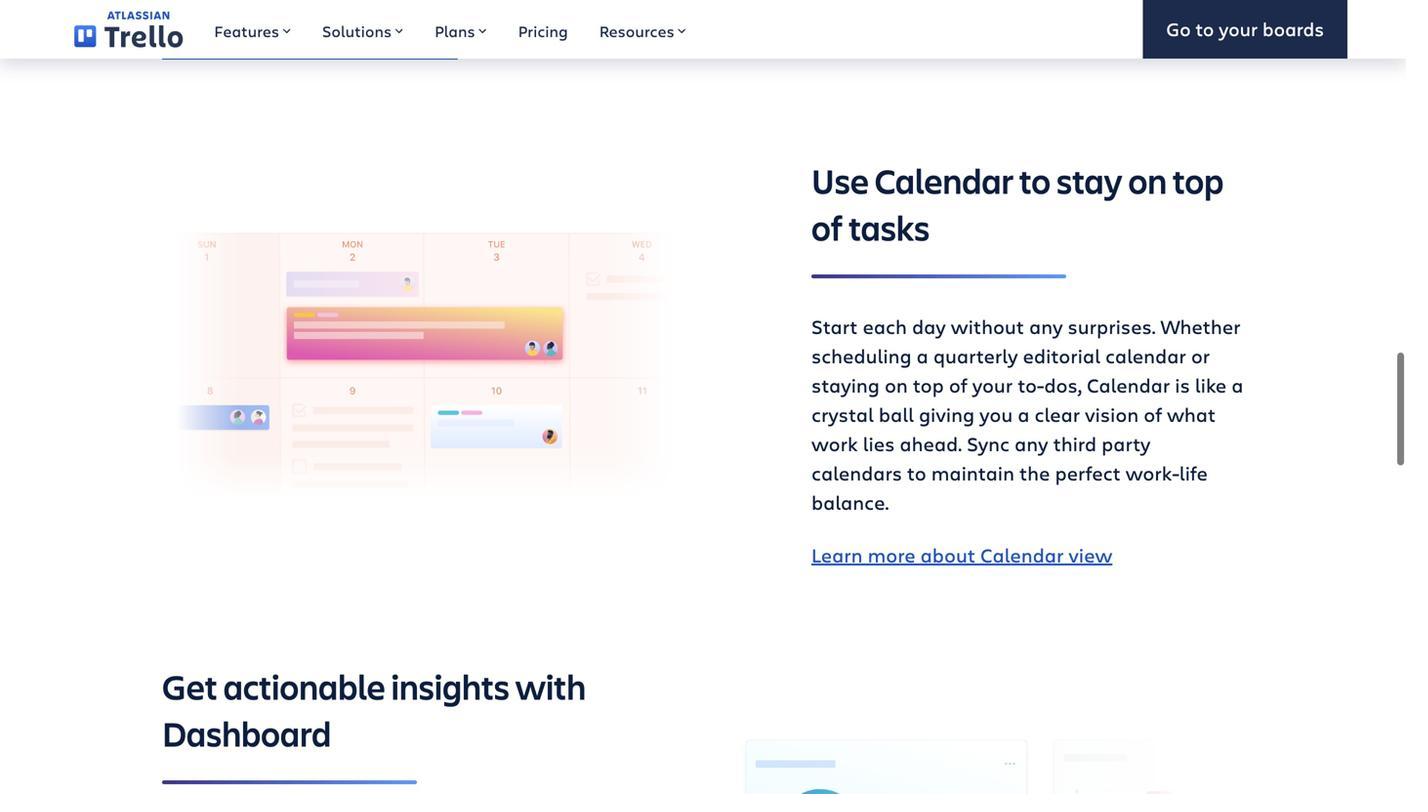 Task type: vqa. For each thing, say whether or not it's contained in the screenshot.
Use
yes



Task type: locate. For each thing, give the bounding box(es) containing it.
2 vertical spatial of
[[1144, 403, 1163, 429]]

1 vertical spatial your
[[973, 374, 1013, 400]]

party
[[1102, 432, 1151, 459]]

0 horizontal spatial view
[[414, 38, 458, 64]]

1 horizontal spatial view
[[1069, 544, 1113, 570]]

with
[[516, 665, 586, 712]]

life
[[1180, 462, 1209, 488]]

0 vertical spatial your
[[1220, 16, 1259, 42]]

go
[[1167, 16, 1192, 42]]

1 vertical spatial learn
[[812, 544, 863, 570]]

1 vertical spatial calendar
[[1087, 374, 1171, 400]]

on inside use calendar to stay on top of tasks
[[1129, 159, 1168, 206]]

sync
[[967, 432, 1010, 459]]

1 horizontal spatial on
[[1129, 159, 1168, 206]]

top inside use calendar to stay on top of tasks
[[1173, 159, 1225, 206]]

calendars
[[812, 462, 903, 488]]

0 vertical spatial top
[[1173, 159, 1225, 206]]

to
[[1196, 16, 1215, 42], [1020, 159, 1051, 206], [908, 462, 927, 488]]

calendar inside use calendar to stay on top of tasks
[[875, 159, 1014, 206]]

use
[[812, 159, 869, 206]]

surprises.
[[1068, 315, 1156, 341]]

0 horizontal spatial of
[[812, 206, 843, 253]]

calendar down the
[[981, 544, 1064, 570]]

on
[[1129, 159, 1168, 206], [885, 374, 909, 400]]

1 vertical spatial more
[[868, 544, 916, 570]]

2 vertical spatial calendar
[[981, 544, 1064, 570]]

1 vertical spatial top
[[913, 374, 945, 400]]

balance.
[[812, 491, 890, 517]]

to left stay
[[1020, 159, 1051, 206]]

go to your boards link
[[1144, 0, 1348, 59]]

start
[[812, 315, 858, 341]]

to right go
[[1196, 16, 1215, 42]]

your
[[1220, 16, 1259, 42], [973, 374, 1013, 400]]

on right stay
[[1129, 159, 1168, 206]]

whether
[[1161, 315, 1241, 341]]

1 horizontal spatial your
[[1220, 16, 1259, 42]]

on inside start each day without any surprises. whether scheduling a quarterly editorial calendar or staying on top of your to-dos, calendar is like a crystal ball giving you a clear vision of what work lies ahead. sync any third party calendars to maintain the perfect work-life balance.
[[885, 374, 909, 400]]

2 horizontal spatial of
[[1144, 403, 1163, 429]]

1 horizontal spatial to
[[1020, 159, 1051, 206]]

actionable
[[224, 665, 386, 712]]

0 horizontal spatial your
[[973, 374, 1013, 400]]

ahead.
[[900, 432, 963, 459]]

a right like
[[1232, 374, 1244, 400]]

a down day
[[917, 344, 929, 371]]

0 vertical spatial to
[[1196, 16, 1215, 42]]

a
[[917, 344, 929, 371], [1232, 374, 1244, 400], [1018, 403, 1030, 429]]

view down the perfect
[[1069, 544, 1113, 570]]

to-
[[1018, 374, 1045, 400]]

on up ball
[[885, 374, 909, 400]]

get actionable insights with dashboard
[[162, 665, 586, 759]]

any up editorial
[[1030, 315, 1064, 341]]

0 horizontal spatial to
[[908, 462, 927, 488]]

a right "you"
[[1018, 403, 1030, 429]]

atlassian trello image
[[74, 11, 183, 48]]

1 horizontal spatial about
[[921, 544, 976, 570]]

to inside use calendar to stay on top of tasks
[[1020, 159, 1051, 206]]

the
[[1020, 462, 1051, 488]]

gradient bar image down dashboard
[[162, 783, 417, 787]]

1 vertical spatial on
[[885, 374, 909, 400]]

of up giving
[[950, 374, 968, 400]]

third
[[1054, 432, 1097, 459]]

to down ahead.
[[908, 462, 927, 488]]

highlighted trello card spanning two days in a calendar week. image
[[162, 218, 688, 513]]

each
[[863, 315, 908, 341]]

about
[[271, 38, 326, 64], [921, 544, 976, 570]]

learn left features
[[162, 38, 214, 64]]

view right timeline
[[414, 38, 458, 64]]

gradient bar image up day
[[812, 277, 1067, 281]]

calendar
[[875, 159, 1014, 206], [1087, 374, 1171, 400], [981, 544, 1064, 570]]

go to your boards
[[1167, 16, 1325, 42]]

0 vertical spatial view
[[414, 38, 458, 64]]

0 horizontal spatial on
[[885, 374, 909, 400]]

0 vertical spatial learn
[[162, 38, 214, 64]]

pricing link
[[503, 0, 584, 59]]

learn more about timeline view
[[162, 38, 458, 64]]

is
[[1176, 374, 1191, 400]]

about for timeline
[[271, 38, 326, 64]]

learn
[[162, 38, 214, 64], [812, 544, 863, 570]]

of
[[812, 206, 843, 253], [950, 374, 968, 400], [1144, 403, 1163, 429]]

1 horizontal spatial gradient bar image
[[812, 277, 1067, 281]]

of left 'what'
[[1144, 403, 1163, 429]]

work
[[812, 432, 858, 459]]

0 horizontal spatial gradient bar image
[[162, 783, 417, 787]]

any up the
[[1015, 432, 1049, 459]]

0 vertical spatial a
[[917, 344, 929, 371]]

1 horizontal spatial learn
[[812, 544, 863, 570]]

1 horizontal spatial top
[[1173, 159, 1225, 206]]

0 vertical spatial of
[[812, 206, 843, 253]]

view
[[414, 38, 458, 64], [1069, 544, 1113, 570]]

1 vertical spatial a
[[1232, 374, 1244, 400]]

calendar up tasks
[[875, 159, 1014, 206]]

learn more about calendar view
[[812, 544, 1113, 570]]

learn down balance.
[[812, 544, 863, 570]]

0 vertical spatial gradient bar image
[[812, 277, 1067, 281]]

any
[[1030, 315, 1064, 341], [1015, 432, 1049, 459]]

top
[[1173, 159, 1225, 206], [913, 374, 945, 400]]

1 vertical spatial about
[[921, 544, 976, 570]]

0 horizontal spatial about
[[271, 38, 326, 64]]

1 vertical spatial view
[[1069, 544, 1113, 570]]

1 vertical spatial gradient bar image
[[162, 783, 417, 787]]

your up "you"
[[973, 374, 1013, 400]]

your left boards
[[1220, 16, 1259, 42]]

staying
[[812, 374, 880, 400]]

what
[[1168, 403, 1217, 429]]

insights
[[391, 665, 510, 712]]

0 vertical spatial more
[[218, 38, 266, 64]]

0 horizontal spatial top
[[913, 374, 945, 400]]

0 vertical spatial about
[[271, 38, 326, 64]]

gradient bar image
[[812, 277, 1067, 281], [162, 783, 417, 787]]

an illustration showing dashboard view. image
[[719, 724, 1245, 794]]

like
[[1196, 374, 1227, 400]]

more
[[218, 38, 266, 64], [868, 544, 916, 570]]

2 vertical spatial a
[[1018, 403, 1030, 429]]

of down use
[[812, 206, 843, 253]]

2 vertical spatial to
[[908, 462, 927, 488]]

1 vertical spatial to
[[1020, 159, 1051, 206]]

calendar inside start each day without any surprises. whether scheduling a quarterly editorial calendar or staying on top of your to-dos, calendar is like a crystal ball giving you a clear vision of what work lies ahead. sync any third party calendars to maintain the perfect work-life balance.
[[1087, 374, 1171, 400]]

0 horizontal spatial learn
[[162, 38, 214, 64]]

1 horizontal spatial of
[[950, 374, 968, 400]]

top inside start each day without any surprises. whether scheduling a quarterly editorial calendar or staying on top of your to-dos, calendar is like a crystal ball giving you a clear vision of what work lies ahead. sync any third party calendars to maintain the perfect work-life balance.
[[913, 374, 945, 400]]

learn more about calendar view link
[[812, 544, 1113, 570]]

plans
[[435, 21, 475, 42]]

calendar up vision
[[1087, 374, 1171, 400]]

calendar
[[1106, 344, 1187, 371]]

0 vertical spatial calendar
[[875, 159, 1014, 206]]

0 vertical spatial on
[[1129, 159, 1168, 206]]

1 horizontal spatial more
[[868, 544, 916, 570]]

without
[[951, 315, 1025, 341]]

0 horizontal spatial more
[[218, 38, 266, 64]]

you
[[980, 403, 1013, 429]]

plans button
[[419, 0, 503, 59]]

to inside start each day without any surprises. whether scheduling a quarterly editorial calendar or staying on top of your to-dos, calendar is like a crystal ball giving you a clear vision of what work lies ahead. sync any third party calendars to maintain the perfect work-life balance.
[[908, 462, 927, 488]]

pricing
[[518, 21, 568, 42]]

learn more about timeline view link
[[162, 38, 458, 64]]



Task type: describe. For each thing, give the bounding box(es) containing it.
of inside use calendar to stay on top of tasks
[[812, 206, 843, 253]]

learn for learn more about calendar view
[[812, 544, 863, 570]]

your inside start each day without any surprises. whether scheduling a quarterly editorial calendar or staying on top of your to-dos, calendar is like a crystal ball giving you a clear vision of what work lies ahead. sync any third party calendars to maintain the perfect work-life balance.
[[973, 374, 1013, 400]]

learn for learn more about timeline view
[[162, 38, 214, 64]]

1 vertical spatial of
[[950, 374, 968, 400]]

perfect
[[1056, 462, 1121, 488]]

view for learn more about timeline view
[[414, 38, 458, 64]]

quarterly
[[934, 344, 1019, 371]]

gradient bar image for actionable
[[162, 783, 417, 787]]

more for learn more about timeline view
[[218, 38, 266, 64]]

tasks
[[849, 206, 930, 253]]

maintain
[[932, 462, 1015, 488]]

timeline
[[331, 38, 409, 64]]

boards
[[1263, 16, 1325, 42]]

start each day without any surprises. whether scheduling a quarterly editorial calendar or staying on top of your to-dos, calendar is like a crystal ball giving you a clear vision of what work lies ahead. sync any third party calendars to maintain the perfect work-life balance.
[[812, 315, 1244, 517]]

giving
[[919, 403, 975, 429]]

vision
[[1086, 403, 1139, 429]]

editorial
[[1024, 344, 1101, 371]]

gradient bar image for calendar
[[812, 277, 1067, 281]]

1 horizontal spatial a
[[1018, 403, 1030, 429]]

solutions button
[[307, 0, 419, 59]]

scheduling
[[812, 344, 912, 371]]

about for calendar
[[921, 544, 976, 570]]

work-
[[1126, 462, 1180, 488]]

crystal
[[812, 403, 874, 429]]

1 vertical spatial any
[[1015, 432, 1049, 459]]

2 horizontal spatial a
[[1232, 374, 1244, 400]]

clear
[[1035, 403, 1081, 429]]

ball
[[879, 403, 914, 429]]

dos,
[[1045, 374, 1083, 400]]

or
[[1192, 344, 1211, 371]]

stay
[[1057, 159, 1123, 206]]

features button
[[199, 0, 307, 59]]

use calendar to stay on top of tasks
[[812, 159, 1225, 253]]

view for learn more about calendar view
[[1069, 544, 1113, 570]]

features
[[214, 21, 279, 42]]

more for learn more about calendar view
[[868, 544, 916, 570]]

0 horizontal spatial a
[[917, 344, 929, 371]]

resources
[[600, 21, 675, 42]]

resources button
[[584, 0, 702, 59]]

dashboard
[[162, 712, 331, 759]]

lies
[[863, 432, 895, 459]]

get
[[162, 665, 218, 712]]

solutions
[[322, 21, 392, 42]]

0 vertical spatial any
[[1030, 315, 1064, 341]]

day
[[913, 315, 947, 341]]

2 horizontal spatial to
[[1196, 16, 1215, 42]]



